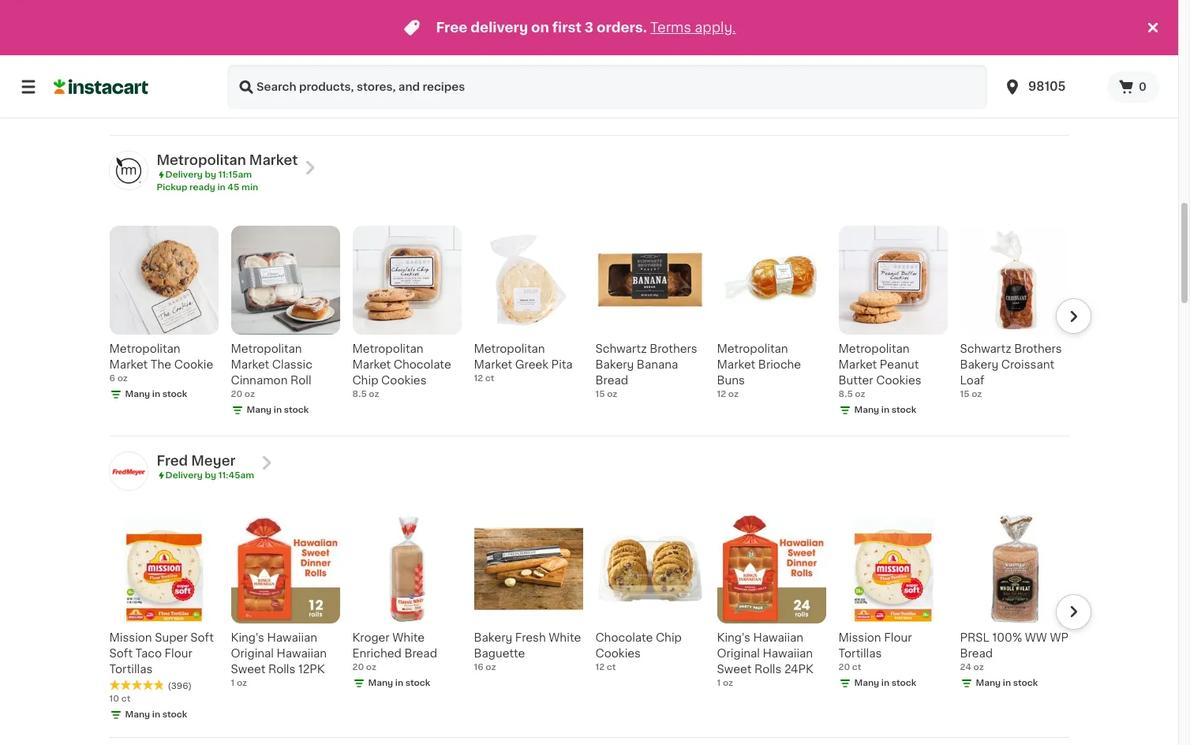 Task type: describe. For each thing, give the bounding box(es) containing it.
pickup
[[157, 183, 187, 192]]

many in stock down swirl
[[976, 89, 1039, 98]]

many in stock down kroger white enriched bread 20 oz
[[368, 679, 431, 688]]

bread inside kroger white enriched bread 20 oz
[[405, 648, 437, 659]]

double
[[353, 90, 393, 101]]

brothers for croissant
[[1015, 343, 1063, 354]]

bakery for bread
[[596, 359, 634, 370]]

1 for king's hawaiian original hawaiian sweet rolls 12pk
[[231, 679, 235, 688]]

11:45am
[[218, 471, 254, 480]]

chocolate inside metropolitan market chocolate chip cookies 8.5 oz
[[394, 359, 451, 370]]

oz inside metropolitan market brioche buns 12 oz
[[729, 390, 739, 399]]

ct inside kirkland signature plain bagels, 12 ct
[[926, 58, 938, 69]]

60
[[676, 74, 691, 85]]

butter inside "metropolitan market peanut butter cookies 8.5 oz"
[[839, 375, 874, 386]]

metropolitan for metropolitan market classic cinnamon roll 20 oz
[[231, 343, 302, 354]]

white inside the bakery fresh white baguette 16 oz
[[549, 633, 581, 644]]

sweet for king's hawaiian original hawaiian sweet rolls 24pk
[[717, 664, 752, 675]]

kirkland signature baguette, 2 x 24 oz 24 oz
[[474, 42, 579, 82]]

metropolitan market greek pita 12 ct
[[474, 343, 573, 383]]

signature for chunk
[[765, 42, 818, 54]]

greek
[[515, 359, 549, 370]]

pumpkin for pie,
[[231, 58, 279, 69]]

3
[[585, 21, 594, 34]]

many in stock down kirkland signature pumpkin pie, 58 oz 58 oz
[[247, 89, 309, 98]]

signature for 6
[[400, 42, 453, 54]]

many in stock down the (396)
[[125, 711, 187, 719]]

cinnamon
[[231, 375, 288, 386]]

6 inside metropolitan market the cookie 6 oz
[[109, 374, 115, 383]]

market for metropolitan market brioche buns 12 oz
[[717, 359, 756, 370]]

schwartz for croissant
[[960, 343, 1012, 354]]

cookies, for 24
[[717, 90, 766, 101]]

item carousel region for meyer
[[87, 509, 1092, 731]]

kirkland signature plain bagels, 12 ct
[[839, 42, 940, 69]]

fred meyer
[[157, 455, 236, 467]]

banana
[[637, 359, 678, 370]]

free
[[436, 21, 468, 34]]

stock down the (396)
[[162, 711, 187, 719]]

many in stock down kirkland signature mini chocolate chip cookies, 60 ct
[[612, 105, 674, 114]]

cookies inside the chocolate chip cookies 12 ct
[[596, 648, 641, 659]]

chocolate chip cookies 12 ct
[[596, 633, 682, 672]]

wp
[[1050, 633, 1069, 644]]

11:15am
[[218, 170, 252, 179]]

brothers for banana
[[650, 343, 698, 354]]

taco
[[135, 648, 162, 659]]

fred meyer image
[[109, 452, 147, 490]]

many in stock down prsl 100% ww wp bread 24 oz
[[976, 679, 1039, 688]]

gourmet
[[717, 58, 767, 69]]

metropolitan market peanut butter cookies 8.5 oz
[[839, 343, 922, 399]]

king's hawaiian original hawaiian sweet rolls 24pk 1 oz
[[717, 633, 814, 688]]

metropolitan market the cookie 6 oz
[[109, 343, 213, 383]]

chip inside metropolitan market chocolate chip cookies 8.5 oz
[[353, 375, 379, 386]]

mini
[[596, 58, 619, 69]]

terms
[[650, 21, 692, 34]]

mission flour tortillas 20 ct
[[839, 633, 912, 672]]

market for metropolitan market chocolate chip cookies 8.5 oz
[[353, 359, 391, 370]]

oz inside the bakery fresh white baguette 16 oz
[[486, 663, 496, 672]]

muffins
[[353, 58, 395, 69]]

-
[[397, 58, 402, 69]]

0 button
[[1108, 71, 1160, 103]]

chocolate inside the chocolate chip cookies 12 ct
[[596, 633, 653, 644]]

brioche
[[759, 359, 802, 370]]

12 for metropolitan market brioche buns 12 oz
[[717, 390, 727, 399]]

in down kroger white enriched bread 20 oz
[[395, 679, 404, 688]]

roll
[[291, 375, 312, 386]]

market for metropolitan market peanut butter cookies 8.5 oz
[[839, 359, 877, 370]]

rolls for 24pk
[[755, 664, 782, 675]]

metropolitan market
[[157, 154, 298, 166]]

enriched
[[353, 648, 402, 659]]

0
[[1139, 81, 1147, 92]]

ct inside mission flour tortillas 20 ct
[[853, 663, 862, 672]]

delivery for delivery by 11:45am
[[165, 471, 203, 480]]

original for king's hawaiian original hawaiian sweet rolls 24pk
[[717, 648, 760, 659]]

market for metropolitan market greek pita 12 ct
[[474, 359, 513, 370]]

many down enriched
[[368, 679, 393, 688]]

pita
[[552, 359, 573, 370]]

metropolitan market image
[[109, 151, 147, 189]]

98105 button
[[1004, 65, 1098, 109]]

baguette,
[[474, 58, 528, 69]]

in down mission flour tortillas 20 ct at the bottom of the page
[[882, 679, 890, 688]]

in down kirkland signature mini chocolate chip cookies, 60 ct
[[639, 105, 647, 114]]

signature for x
[[522, 42, 575, 54]]

kirkland for kirkland signature pumpkin pie, 58 oz 58 oz
[[231, 42, 276, 54]]

by for 11:15am
[[205, 170, 216, 179]]

orders.
[[597, 21, 647, 34]]

chocolate inside kirkland signature mini chocolate chip cookies, 60 ct
[[622, 58, 679, 69]]

free delivery on first 3 orders. terms apply.
[[436, 21, 736, 34]]

kirkland signature butter croissants,12 ct 12 ct
[[109, 42, 210, 98]]

ready
[[190, 183, 215, 192]]

original for king's hawaiian original hawaiian sweet rolls 12pk
[[231, 648, 274, 659]]

prsl
[[960, 633, 990, 644]]

98105 button
[[994, 65, 1108, 109]]

metropolitan market chocolate chip cookies 8.5 oz
[[353, 343, 451, 399]]

delivery for delivery by 11:15am
[[165, 170, 203, 179]]

ww
[[1025, 633, 1048, 644]]

12 for kirkland signature plain bagels, 12 ct
[[912, 58, 923, 69]]

plain
[[839, 58, 866, 69]]

schwartz brothers bakery banana bread 15 oz
[[596, 343, 698, 399]]

signature for 58
[[278, 42, 332, 54]]

croissant
[[1002, 359, 1055, 370]]

super
[[155, 633, 188, 644]]

many down cinnamon
[[247, 406, 272, 414]]

signature for ct
[[157, 42, 210, 54]]

kirkland signature muffins - 6 blueberry, 6 double chocolate
[[353, 42, 453, 101]]

cookie
[[174, 359, 213, 370]]

first
[[553, 21, 582, 34]]

in down kirkland signature pumpkin pie, 58 oz 58 oz
[[274, 89, 282, 98]]

ct inside the chocolate chip cookies 12 ct
[[607, 663, 616, 672]]

10 ct
[[109, 695, 131, 704]]

metropolitan for metropolitan market peanut butter cookies 8.5 oz
[[839, 343, 910, 354]]

swirl
[[1012, 58, 1038, 69]]

24pk
[[785, 664, 814, 675]]

many down metropolitan market the cookie 6 oz
[[125, 390, 150, 399]]

croissants,12
[[109, 74, 182, 85]]

loaf for schwartz brothers bakery croissant loaf 15 oz
[[960, 375, 985, 386]]

flour inside mission flour tortillas 20 ct
[[884, 633, 912, 644]]

2
[[531, 58, 538, 69]]

prsl 100% ww wp bread 24 oz
[[960, 633, 1069, 672]]

schwartz for banana
[[596, 343, 647, 354]]

10
[[109, 695, 119, 704]]

bakery for loaf
[[960, 359, 999, 370]]

kirkland signature gourmet chocolate chunk cookies, 24 ct
[[717, 42, 818, 101]]

stock down chunk at the top right
[[770, 105, 795, 114]]

mission for ct
[[839, 633, 882, 644]]

king's for king's hawaiian original hawaiian sweet rolls 12pk
[[231, 633, 264, 644]]

delivery by 11:45am
[[165, 471, 254, 480]]

oz inside prsl 100% ww wp bread 24 oz
[[974, 663, 984, 672]]

cookies, for 60
[[625, 74, 673, 85]]

bread for schwartz
[[596, 375, 629, 386]]

many in stock down cinnamon
[[247, 406, 309, 414]]

oz inside metropolitan market chocolate chip cookies 8.5 oz
[[369, 390, 379, 399]]

stock down kroger white enriched bread 20 oz
[[406, 679, 431, 688]]

kirkland for kirkland signature butter croissants,12 ct 12 ct
[[109, 42, 154, 54]]

kirkland signature plain bagels, 12 ct link
[[839, 0, 948, 100]]

stock down mission flour tortillas 20 ct at the bottom of the page
[[892, 679, 917, 688]]

stock down kirkland signature muffins - 6 blueberry, 6 double chocolate
[[406, 105, 431, 114]]

metropolitan market classic cinnamon roll 20 oz
[[231, 343, 313, 399]]

delivery by 11:15am
[[165, 170, 252, 179]]

many down kirkland signature mini chocolate chip cookies, 60 ct
[[612, 105, 637, 114]]

15 for bread
[[596, 390, 605, 399]]

45
[[228, 183, 239, 192]]

instacart logo image
[[54, 77, 148, 96]]

buns
[[717, 375, 745, 386]]

kirkland for kirkland signature mini chocolate chip cookies, 60 ct
[[596, 42, 640, 54]]

oz inside schwartz brothers bakery banana bread 15 oz
[[607, 390, 618, 399]]

oz inside metropolitan market the cookie 6 oz
[[117, 374, 128, 383]]

12 inside the chocolate chip cookies 12 ct
[[596, 663, 605, 672]]

bagels,
[[869, 58, 909, 69]]

in down prsl 100% ww wp bread 24 oz
[[1003, 679, 1011, 688]]

fresh
[[515, 633, 546, 644]]



Task type: vqa. For each thing, say whether or not it's contained in the screenshot.


Task type: locate. For each thing, give the bounding box(es) containing it.
bread
[[596, 375, 629, 386], [405, 648, 437, 659], [960, 648, 993, 659]]

signature inside kirkland signature pumpkin swirl loaf
[[1008, 42, 1061, 54]]

2 white from the left
[[549, 633, 581, 644]]

1 rolls from the left
[[268, 664, 296, 675]]

2 horizontal spatial bakery
[[960, 359, 999, 370]]

2 by from the top
[[205, 471, 216, 480]]

8.5 for chip
[[353, 390, 367, 399]]

24 down chunk at the top right
[[768, 90, 782, 101]]

delivery
[[165, 170, 203, 179], [165, 471, 203, 480]]

1 horizontal spatial loaf
[[1041, 58, 1065, 69]]

in left 45
[[217, 183, 226, 192]]

2 original from the left
[[717, 648, 760, 659]]

tortillas inside mission flour tortillas 20 ct
[[839, 648, 882, 659]]

metropolitan market brioche buns 12 oz
[[717, 343, 802, 399]]

98105
[[1029, 81, 1066, 92]]

cookies, down the gourmet
[[717, 90, 766, 101]]

1 horizontal spatial sweet
[[717, 664, 752, 675]]

1 vertical spatial cookies,
[[717, 90, 766, 101]]

58 right kirkland signature butter croissants,12 ct 12 ct
[[231, 73, 243, 82]]

market inside metropolitan market greek pita 12 ct
[[474, 359, 513, 370]]

signature up croissants,12
[[157, 42, 210, 54]]

1 horizontal spatial 20
[[353, 663, 364, 672]]

soft
[[190, 633, 214, 644], [109, 648, 133, 659]]

12 for metropolitan market greek pita 12 ct
[[474, 374, 483, 383]]

58 right the pie,
[[305, 58, 320, 69]]

white inside kroger white enriched bread 20 oz
[[393, 633, 425, 644]]

100%
[[993, 633, 1023, 644]]

by down meyer at bottom left
[[205, 471, 216, 480]]

0 horizontal spatial schwartz
[[596, 343, 647, 354]]

stock down the
[[162, 390, 187, 399]]

the
[[151, 359, 171, 370]]

many in stock
[[247, 89, 309, 98], [976, 89, 1039, 98], [368, 105, 431, 114], [612, 105, 674, 114], [733, 105, 795, 114], [125, 390, 187, 399], [247, 406, 309, 414], [855, 406, 917, 414], [368, 679, 431, 688], [855, 679, 917, 688], [976, 679, 1039, 688], [125, 711, 187, 719]]

brothers
[[650, 343, 698, 354], [1015, 343, 1063, 354]]

1 horizontal spatial 1
[[717, 679, 721, 688]]

soft left the taco
[[109, 648, 133, 659]]

1 vertical spatial delivery
[[165, 471, 203, 480]]

flour down super on the left bottom of the page
[[165, 648, 192, 659]]

1 horizontal spatial original
[[717, 648, 760, 659]]

12 down croissants,12
[[109, 89, 119, 98]]

kirkland signature mini chocolate chip cookies, 60 ct
[[596, 42, 696, 101]]

15
[[596, 390, 605, 399], [960, 390, 970, 399]]

market for metropolitan market
[[249, 154, 298, 166]]

0 vertical spatial flour
[[884, 633, 912, 644]]

many down kirkland signature pumpkin swirl loaf
[[976, 89, 1001, 98]]

pumpkin left the pie,
[[231, 58, 279, 69]]

0 horizontal spatial bread
[[405, 648, 437, 659]]

0 vertical spatial item carousel region
[[87, 219, 1092, 429]]

1 vertical spatial soft
[[109, 648, 133, 659]]

20 inside metropolitan market classic cinnamon roll 20 oz
[[231, 390, 243, 399]]

bakery up baguette
[[474, 633, 513, 644]]

meyer
[[191, 455, 236, 467]]

flour left prsl
[[884, 633, 912, 644]]

8.5 inside "metropolitan market peanut butter cookies 8.5 oz"
[[839, 390, 853, 399]]

5 signature from the left
[[643, 42, 696, 54]]

1 horizontal spatial brothers
[[1015, 343, 1063, 354]]

kirkland for kirkland signature gourmet chocolate chunk cookies, 24 ct
[[717, 42, 762, 54]]

by
[[205, 170, 216, 179], [205, 471, 216, 480]]

pumpkin left swirl
[[960, 58, 1009, 69]]

2 horizontal spatial 20
[[839, 663, 850, 672]]

bakery fresh white baguette 16 oz
[[474, 633, 581, 672]]

1 horizontal spatial cookies
[[596, 648, 641, 659]]

1 horizontal spatial chip
[[596, 74, 622, 85]]

24 inside prsl 100% ww wp bread 24 oz
[[960, 663, 972, 672]]

bakery inside schwartz brothers bakery banana bread 15 oz
[[596, 359, 634, 370]]

in down mission super soft soft taco flour tortillas
[[152, 711, 160, 719]]

pumpkin inside kirkland signature pumpkin pie, 58 oz 58 oz
[[231, 58, 279, 69]]

sweet
[[231, 664, 266, 675], [717, 664, 752, 675]]

classic
[[272, 359, 313, 370]]

stock down swirl
[[1014, 89, 1039, 98]]

signature for loaf
[[1008, 42, 1061, 54]]

20 inside kroger white enriched bread 20 oz
[[353, 663, 364, 672]]

delivery
[[471, 21, 528, 34]]

1 vertical spatial loaf
[[960, 375, 985, 386]]

2 horizontal spatial bread
[[960, 648, 993, 659]]

2 horizontal spatial cookies
[[876, 375, 922, 386]]

signature up bagels, on the right of the page
[[886, 42, 940, 54]]

6 kirkland from the left
[[717, 42, 762, 54]]

kirkland signature pumpkin pie, 58 oz 58 oz
[[231, 42, 335, 82]]

5 kirkland from the left
[[596, 42, 640, 54]]

king's
[[231, 633, 264, 644], [717, 633, 751, 644]]

0 vertical spatial 58
[[305, 58, 320, 69]]

signature inside kirkland signature plain bagels, 12 ct
[[886, 42, 940, 54]]

min
[[242, 183, 258, 192]]

1 by from the top
[[205, 170, 216, 179]]

1 vertical spatial item carousel region
[[87, 509, 1092, 731]]

soft right super on the left bottom of the page
[[190, 633, 214, 644]]

baguette
[[474, 648, 525, 659]]

1 inside king's hawaiian original hawaiian sweet rolls 24pk 1 oz
[[717, 679, 721, 688]]

original inside king's hawaiian original hawaiian sweet rolls 24pk 1 oz
[[717, 648, 760, 659]]

sweet left the 12pk at the left
[[231, 664, 266, 675]]

in down kirkland signature gourmet chocolate chunk cookies, 24 ct
[[760, 105, 768, 114]]

king's for king's hawaiian original hawaiian sweet rolls 24pk
[[717, 633, 751, 644]]

12 right the bakery fresh white baguette 16 oz
[[596, 663, 605, 672]]

schwartz up banana
[[596, 343, 647, 354]]

1 horizontal spatial king's
[[717, 633, 751, 644]]

rolls left 24pk
[[755, 664, 782, 675]]

cookies for chocolate
[[381, 375, 427, 386]]

market inside metropolitan market chocolate chip cookies 8.5 oz
[[353, 359, 391, 370]]

metropolitan for metropolitan market
[[157, 154, 246, 166]]

limited time offer region
[[0, 0, 1144, 55]]

kirkland signature pumpkin swirl loaf
[[960, 42, 1065, 69]]

cookies, inside kirkland signature gourmet chocolate chunk cookies, 24 ct
[[717, 90, 766, 101]]

in down the
[[152, 390, 160, 399]]

20 down enriched
[[353, 663, 364, 672]]

0 vertical spatial soft
[[190, 633, 214, 644]]

1 horizontal spatial pumpkin
[[960, 58, 1009, 69]]

oz inside king's hawaiian original hawaiian sweet rolls 12pk 1 oz
[[237, 679, 247, 688]]

rolls inside king's hawaiian original hawaiian sweet rolls 12pk 1 oz
[[268, 664, 296, 675]]

1 horizontal spatial 8.5
[[839, 390, 853, 399]]

1 vertical spatial 58
[[231, 73, 243, 82]]

1 8.5 from the left
[[353, 390, 367, 399]]

signature down terms
[[643, 42, 696, 54]]

mission inside mission super soft soft taco flour tortillas
[[109, 633, 152, 644]]

0 horizontal spatial butter
[[109, 58, 144, 69]]

loaf inside kirkland signature pumpkin swirl loaf
[[1041, 58, 1065, 69]]

brothers up croissant
[[1015, 343, 1063, 354]]

schwartz brothers bakery croissant loaf 15 oz
[[960, 343, 1063, 399]]

stock down prsl 100% ww wp bread 24 oz
[[1014, 679, 1039, 688]]

(396)
[[168, 682, 192, 691]]

ct inside kirkland signature gourmet chocolate chunk cookies, 24 ct
[[785, 90, 796, 101]]

12pk
[[298, 664, 325, 675]]

blueberry,
[[353, 74, 410, 85]]

butter inside kirkland signature butter croissants,12 ct 12 ct
[[109, 58, 144, 69]]

0 horizontal spatial 58
[[231, 73, 243, 82]]

4 kirkland from the left
[[474, 42, 519, 54]]

white right fresh at the bottom
[[549, 633, 581, 644]]

12 inside kirkland signature plain bagels, 12 ct
[[912, 58, 923, 69]]

brothers up banana
[[650, 343, 698, 354]]

1 kirkland from the left
[[109, 42, 154, 54]]

★★★★★
[[109, 680, 165, 691], [109, 680, 165, 691]]

kirkland inside kirkland signature mini chocolate chip cookies, 60 ct
[[596, 42, 640, 54]]

metropolitan inside metropolitan market brioche buns 12 oz
[[717, 343, 788, 354]]

metropolitan inside "metropolitan market peanut butter cookies 8.5 oz"
[[839, 343, 910, 354]]

0 vertical spatial butter
[[109, 58, 144, 69]]

kirkland inside kirkland signature pumpkin pie, 58 oz 58 oz
[[231, 42, 276, 54]]

0 vertical spatial by
[[205, 170, 216, 179]]

0 vertical spatial delivery
[[165, 170, 203, 179]]

many in stock down "metropolitan market peanut butter cookies 8.5 oz"
[[855, 406, 917, 414]]

0 horizontal spatial cookies
[[381, 375, 427, 386]]

0 vertical spatial cookies,
[[625, 74, 673, 85]]

signature for chip
[[643, 42, 696, 54]]

1 horizontal spatial rolls
[[755, 664, 782, 675]]

8 signature from the left
[[1008, 42, 1061, 54]]

6 signature from the left
[[765, 42, 818, 54]]

cookies for peanut
[[876, 375, 922, 386]]

0 horizontal spatial loaf
[[960, 375, 985, 386]]

pickup ready in 45 min
[[157, 183, 258, 192]]

oz inside kroger white enriched bread 20 oz
[[366, 663, 377, 672]]

bread inside schwartz brothers bakery banana bread 15 oz
[[596, 375, 629, 386]]

in down kirkland signature pumpkin swirl loaf
[[1003, 89, 1011, 98]]

chocolate inside kirkland signature gourmet chocolate chunk cookies, 24 ct
[[717, 74, 775, 85]]

rolls left the 12pk at the left
[[268, 664, 296, 675]]

metropolitan
[[157, 154, 246, 166], [109, 343, 180, 354], [231, 343, 302, 354], [353, 343, 424, 354], [474, 343, 545, 354], [717, 343, 788, 354], [839, 343, 910, 354]]

kirkland inside kirkland signature pumpkin swirl loaf
[[960, 42, 1005, 54]]

7 signature from the left
[[886, 42, 940, 54]]

2 signature from the left
[[278, 42, 332, 54]]

1 brothers from the left
[[650, 343, 698, 354]]

0 horizontal spatial cookies,
[[625, 74, 673, 85]]

signature up -
[[400, 42, 453, 54]]

24 inside kirkland signature gourmet chocolate chunk cookies, 24 ct
[[768, 90, 782, 101]]

0 horizontal spatial original
[[231, 648, 274, 659]]

0 vertical spatial chip
[[596, 74, 622, 85]]

0 horizontal spatial 15
[[596, 390, 605, 399]]

market inside metropolitan market brioche buns 12 oz
[[717, 359, 756, 370]]

12 inside metropolitan market greek pita 12 ct
[[474, 374, 483, 383]]

0 horizontal spatial rolls
[[268, 664, 296, 675]]

1 pumpkin from the left
[[231, 58, 279, 69]]

item carousel region
[[87, 219, 1092, 429], [87, 509, 1092, 731]]

2 8.5 from the left
[[839, 390, 853, 399]]

0 horizontal spatial pumpkin
[[231, 58, 279, 69]]

0 horizontal spatial 20
[[231, 390, 243, 399]]

many down "metropolitan market peanut butter cookies 8.5 oz"
[[855, 406, 880, 414]]

peanut
[[880, 359, 919, 370]]

1 signature from the left
[[157, 42, 210, 54]]

2 vertical spatial chip
[[656, 633, 682, 644]]

pie,
[[282, 58, 302, 69]]

original
[[231, 648, 274, 659], [717, 648, 760, 659]]

cookies, left 60
[[625, 74, 673, 85]]

1 horizontal spatial schwartz
[[960, 343, 1012, 354]]

0 horizontal spatial flour
[[165, 648, 192, 659]]

1 vertical spatial chip
[[353, 375, 379, 386]]

2 pumpkin from the left
[[960, 58, 1009, 69]]

metropolitan for metropolitan market greek pita 12 ct
[[474, 343, 545, 354]]

bakery left croissant
[[960, 359, 999, 370]]

signature up x
[[522, 42, 575, 54]]

many down kirkland signature gourmet chocolate chunk cookies, 24 ct
[[733, 105, 758, 114]]

12 inside metropolitan market brioche buns 12 oz
[[717, 390, 727, 399]]

kroger white enriched bread 20 oz
[[353, 633, 437, 672]]

metropolitan inside metropolitan market the cookie 6 oz
[[109, 343, 180, 354]]

many in stock down kirkland signature gourmet chocolate chunk cookies, 24 ct
[[733, 105, 795, 114]]

many in stock down double
[[368, 105, 431, 114]]

2 delivery from the top
[[165, 471, 203, 480]]

1 for king's hawaiian original hawaiian sweet rolls 24pk
[[717, 679, 721, 688]]

signature for 12
[[886, 42, 940, 54]]

schwartz inside "schwartz brothers bakery croissant loaf 15 oz"
[[960, 343, 1012, 354]]

brothers inside schwartz brothers bakery banana bread 15 oz
[[650, 343, 698, 354]]

bakery inside the bakery fresh white baguette 16 oz
[[474, 633, 513, 644]]

0 horizontal spatial tortillas
[[109, 664, 153, 675]]

market inside metropolitan market classic cinnamon roll 20 oz
[[231, 359, 269, 370]]

white
[[393, 633, 425, 644], [549, 633, 581, 644]]

8 kirkland from the left
[[960, 42, 1005, 54]]

flour inside mission super soft soft taco flour tortillas
[[165, 648, 192, 659]]

2 king's from the left
[[717, 633, 751, 644]]

2 1 from the left
[[717, 679, 721, 688]]

fred
[[157, 455, 188, 467]]

loaf inside "schwartz brothers bakery croissant loaf 15 oz"
[[960, 375, 985, 386]]

chocolate inside kirkland signature muffins - 6 blueberry, 6 double chocolate
[[396, 90, 453, 101]]

many in stock down the
[[125, 390, 187, 399]]

1 delivery from the top
[[165, 170, 203, 179]]

20 right 24pk
[[839, 663, 850, 672]]

kroger
[[353, 633, 390, 644]]

1 vertical spatial flour
[[165, 648, 192, 659]]

king's inside king's hawaiian original hawaiian sweet rolls 12pk 1 oz
[[231, 633, 264, 644]]

kirkland for kirkland signature pumpkin swirl loaf
[[960, 42, 1005, 54]]

schwartz up croissant
[[960, 343, 1012, 354]]

signature up swirl
[[1008, 42, 1061, 54]]

kirkland for kirkland signature muffins - 6 blueberry, 6 double chocolate
[[353, 42, 397, 54]]

many down mission flour tortillas 20 ct at the bottom of the page
[[855, 679, 880, 688]]

on
[[531, 21, 549, 34]]

2 kirkland from the left
[[231, 42, 276, 54]]

metropolitan for metropolitan market brioche buns 12 oz
[[717, 343, 788, 354]]

2 15 from the left
[[960, 390, 970, 399]]

ct inside metropolitan market greek pita 12 ct
[[485, 374, 495, 383]]

many down double
[[368, 105, 393, 114]]

oz
[[323, 58, 335, 69], [566, 58, 579, 69], [245, 73, 255, 82], [488, 73, 498, 82], [117, 374, 128, 383], [245, 390, 255, 399], [369, 390, 379, 399], [607, 390, 618, 399], [729, 390, 739, 399], [855, 390, 866, 399], [972, 390, 982, 399], [366, 663, 377, 672], [486, 663, 496, 672], [974, 663, 984, 672], [237, 679, 247, 688], [723, 679, 733, 688]]

stock down peanut
[[892, 406, 917, 414]]

oz inside "metropolitan market peanut butter cookies 8.5 oz"
[[855, 390, 866, 399]]

signature inside kirkland signature baguette, 2 x 24 oz 24 oz
[[522, 42, 575, 54]]

metropolitan inside metropolitan market classic cinnamon roll 20 oz
[[231, 343, 302, 354]]

1 horizontal spatial 15
[[960, 390, 970, 399]]

pumpkin inside kirkland signature pumpkin swirl loaf
[[960, 58, 1009, 69]]

x
[[541, 58, 547, 69]]

Search field
[[227, 65, 988, 109]]

2 schwartz from the left
[[960, 343, 1012, 354]]

1 sweet from the left
[[231, 664, 266, 675]]

1 vertical spatial by
[[205, 471, 216, 480]]

kirkland inside kirkland signature baguette, 2 x 24 oz 24 oz
[[474, 42, 519, 54]]

1 horizontal spatial tortillas
[[839, 648, 882, 659]]

kirkland for kirkland signature baguette, 2 x 24 oz 24 oz
[[474, 42, 519, 54]]

bread inside prsl 100% ww wp bread 24 oz
[[960, 648, 993, 659]]

apply.
[[695, 21, 736, 34]]

15 inside schwartz brothers bakery banana bread 15 oz
[[596, 390, 605, 399]]

0 horizontal spatial 8.5
[[353, 390, 367, 399]]

mission inside mission flour tortillas 20 ct
[[839, 633, 882, 644]]

oz inside king's hawaiian original hawaiian sweet rolls 24pk 1 oz
[[723, 679, 733, 688]]

24 down baguette,
[[474, 73, 485, 82]]

4 signature from the left
[[522, 42, 575, 54]]

6 ct
[[353, 89, 370, 98]]

kirkland inside kirkland signature butter croissants,12 ct 12 ct
[[109, 42, 154, 54]]

signature up the pie,
[[278, 42, 332, 54]]

king's inside king's hawaiian original hawaiian sweet rolls 24pk 1 oz
[[717, 633, 751, 644]]

1 king's from the left
[[231, 633, 264, 644]]

kirkland inside kirkland signature plain bagels, 12 ct
[[839, 42, 884, 54]]

market for metropolitan market the cookie 6 oz
[[109, 359, 148, 370]]

24 right x
[[550, 58, 564, 69]]

chocolate
[[622, 58, 679, 69], [717, 74, 775, 85], [396, 90, 453, 101], [394, 359, 451, 370], [596, 633, 653, 644]]

24 down prsl
[[960, 663, 972, 672]]

1
[[231, 679, 235, 688], [717, 679, 721, 688]]

1 schwartz from the left
[[596, 343, 647, 354]]

1 horizontal spatial 58
[[305, 58, 320, 69]]

delivery down "fred"
[[165, 471, 203, 480]]

1 vertical spatial tortillas
[[109, 664, 153, 675]]

mission for taco
[[109, 633, 152, 644]]

bakery
[[596, 359, 634, 370], [960, 359, 999, 370], [474, 633, 513, 644]]

0 vertical spatial tortillas
[[839, 648, 882, 659]]

signature inside kirkland signature gourmet chocolate chunk cookies, 24 ct
[[765, 42, 818, 54]]

None search field
[[227, 65, 988, 109]]

0 vertical spatial loaf
[[1041, 58, 1065, 69]]

0 horizontal spatial king's
[[231, 633, 264, 644]]

king's hawaiian original hawaiian sweet rolls 12pk 1 oz
[[231, 633, 327, 688]]

7 kirkland from the left
[[839, 42, 884, 54]]

1 inside king's hawaiian original hawaiian sweet rolls 12pk 1 oz
[[231, 679, 235, 688]]

stock down roll at the left
[[284, 406, 309, 414]]

market
[[249, 154, 298, 166], [109, 359, 148, 370], [231, 359, 269, 370], [353, 359, 391, 370], [474, 359, 513, 370], [717, 359, 756, 370], [839, 359, 877, 370]]

kirkland for kirkland signature plain bagels, 12 ct
[[839, 42, 884, 54]]

market for metropolitan market classic cinnamon roll 20 oz
[[231, 359, 269, 370]]

24
[[550, 58, 564, 69], [474, 73, 485, 82], [768, 90, 782, 101], [960, 663, 972, 672]]

item carousel region containing metropolitan market the cookie
[[87, 219, 1092, 429]]

kirkland inside kirkland signature muffins - 6 blueberry, 6 double chocolate
[[353, 42, 397, 54]]

pumpkin for swirl
[[960, 58, 1009, 69]]

2 brothers from the left
[[1015, 343, 1063, 354]]

loaf for kirkland signature pumpkin swirl loaf
[[1041, 58, 1065, 69]]

ct inside kirkland signature mini chocolate chip cookies, 60 ct
[[596, 90, 607, 101]]

chip inside the chocolate chip cookies 12 ct
[[656, 633, 682, 644]]

delivery up pickup
[[165, 170, 203, 179]]

1 horizontal spatial flour
[[884, 633, 912, 644]]

in down cinnamon
[[274, 406, 282, 414]]

0 horizontal spatial soft
[[109, 648, 133, 659]]

signature up chunk at the top right
[[765, 42, 818, 54]]

in down "metropolitan market peanut butter cookies 8.5 oz"
[[882, 406, 890, 414]]

oz inside metropolitan market classic cinnamon roll 20 oz
[[245, 390, 255, 399]]

1 horizontal spatial butter
[[839, 375, 874, 386]]

stock down the pie,
[[284, 89, 309, 98]]

2 horizontal spatial chip
[[656, 633, 682, 644]]

3 signature from the left
[[400, 42, 453, 54]]

8.5 for butter
[[839, 390, 853, 399]]

white up enriched
[[393, 633, 425, 644]]

0 horizontal spatial mission
[[109, 633, 152, 644]]

metropolitan for metropolitan market chocolate chip cookies 8.5 oz
[[353, 343, 424, 354]]

schwartz inside schwartz brothers bakery banana bread 15 oz
[[596, 343, 647, 354]]

sweet left 24pk
[[717, 664, 752, 675]]

kirkland
[[109, 42, 154, 54], [231, 42, 276, 54], [353, 42, 397, 54], [474, 42, 519, 54], [596, 42, 640, 54], [717, 42, 762, 54], [839, 42, 884, 54], [960, 42, 1005, 54]]

signature inside kirkland signature butter croissants,12 ct 12 ct
[[157, 42, 210, 54]]

2 rolls from the left
[[755, 664, 782, 675]]

cookies inside "metropolitan market peanut butter cookies 8.5 oz"
[[876, 375, 922, 386]]

1 horizontal spatial soft
[[190, 633, 214, 644]]

0 horizontal spatial brothers
[[650, 343, 698, 354]]

0 horizontal spatial 1
[[231, 679, 235, 688]]

20
[[231, 390, 243, 399], [353, 663, 364, 672], [839, 663, 850, 672]]

by for 11:45am
[[205, 471, 216, 480]]

many down 10 ct
[[125, 711, 150, 719]]

15 for loaf
[[960, 390, 970, 399]]

bakery inside "schwartz brothers bakery croissant loaf 15 oz"
[[960, 359, 999, 370]]

many
[[247, 89, 272, 98], [976, 89, 1001, 98], [368, 105, 393, 114], [612, 105, 637, 114], [733, 105, 758, 114], [125, 390, 150, 399], [247, 406, 272, 414], [855, 406, 880, 414], [368, 679, 393, 688], [855, 679, 880, 688], [976, 679, 1001, 688], [125, 711, 150, 719]]

2 item carousel region from the top
[[87, 509, 1092, 731]]

20 down cinnamon
[[231, 390, 243, 399]]

item carousel region containing mission super soft soft taco flour tortillas
[[87, 509, 1092, 731]]

stock down kirkland signature mini chocolate chip cookies, 60 ct
[[649, 105, 674, 114]]

rolls inside king's hawaiian original hawaiian sweet rolls 24pk 1 oz
[[755, 664, 782, 675]]

kirkland inside kirkland signature gourmet chocolate chunk cookies, 24 ct
[[717, 42, 762, 54]]

sweet inside king's hawaiian original hawaiian sweet rolls 24pk 1 oz
[[717, 664, 752, 675]]

1 white from the left
[[393, 633, 425, 644]]

1 horizontal spatial mission
[[839, 633, 882, 644]]

1 item carousel region from the top
[[87, 219, 1092, 429]]

cookies,
[[625, 74, 673, 85], [717, 90, 766, 101]]

item carousel region for market
[[87, 219, 1092, 429]]

1 vertical spatial butter
[[839, 375, 874, 386]]

loaf
[[1041, 58, 1065, 69], [960, 375, 985, 386]]

stock
[[284, 89, 309, 98], [1014, 89, 1039, 98], [406, 105, 431, 114], [649, 105, 674, 114], [770, 105, 795, 114], [162, 390, 187, 399], [284, 406, 309, 414], [892, 406, 917, 414], [406, 679, 431, 688], [892, 679, 917, 688], [1014, 679, 1039, 688], [162, 711, 187, 719]]

metropolitan inside metropolitan market greek pita 12 ct
[[474, 343, 545, 354]]

1 mission from the left
[[109, 633, 152, 644]]

1 1 from the left
[[231, 679, 235, 688]]

sweet inside king's hawaiian original hawaiian sweet rolls 12pk 1 oz
[[231, 664, 266, 675]]

rolls for 12pk
[[268, 664, 296, 675]]

many down prsl 100% ww wp bread 24 oz
[[976, 679, 1001, 688]]

butter
[[109, 58, 144, 69], [839, 375, 874, 386]]

in down blueberry,
[[395, 105, 404, 114]]

1 horizontal spatial white
[[549, 633, 581, 644]]

1 horizontal spatial cookies,
[[717, 90, 766, 101]]

16
[[474, 663, 484, 672]]

12 inside kirkland signature butter croissants,12 ct 12 ct
[[109, 89, 119, 98]]

1 horizontal spatial bakery
[[596, 359, 634, 370]]

1 horizontal spatial bread
[[596, 375, 629, 386]]

12 right bagels, on the right of the page
[[912, 58, 923, 69]]

oz inside "schwartz brothers bakery croissant loaf 15 oz"
[[972, 390, 982, 399]]

chip inside kirkland signature mini chocolate chip cookies, 60 ct
[[596, 74, 622, 85]]

market inside "metropolitan market peanut butter cookies 8.5 oz"
[[839, 359, 877, 370]]

many down kirkland signature pumpkin pie, 58 oz 58 oz
[[247, 89, 272, 98]]

mission super soft soft taco flour tortillas
[[109, 633, 214, 675]]

metropolitan for metropolitan market the cookie 6 oz
[[109, 343, 180, 354]]

12 down buns
[[717, 390, 727, 399]]

2 mission from the left
[[839, 633, 882, 644]]

market inside metropolitan market the cookie 6 oz
[[109, 359, 148, 370]]

sweet for king's hawaiian original hawaiian sweet rolls 12pk
[[231, 664, 266, 675]]

pumpkin
[[231, 58, 279, 69], [960, 58, 1009, 69]]

metropolitan inside metropolitan market chocolate chip cookies 8.5 oz
[[353, 343, 424, 354]]

0 horizontal spatial sweet
[[231, 664, 266, 675]]

3 kirkland from the left
[[353, 42, 397, 54]]

2 sweet from the left
[[717, 664, 752, 675]]

1 15 from the left
[[596, 390, 605, 399]]

by up pickup ready in 45 min
[[205, 170, 216, 179]]

chunk
[[778, 74, 813, 85]]

bakery left banana
[[596, 359, 634, 370]]

signature inside kirkland signature mini chocolate chip cookies, 60 ct
[[643, 42, 696, 54]]

20 inside mission flour tortillas 20 ct
[[839, 663, 850, 672]]

1 original from the left
[[231, 648, 274, 659]]

tortillas inside mission super soft soft taco flour tortillas
[[109, 664, 153, 675]]

terms apply. link
[[650, 21, 736, 34]]

0 horizontal spatial white
[[393, 633, 425, 644]]

bread for prsl
[[960, 648, 993, 659]]

0 horizontal spatial chip
[[353, 375, 379, 386]]

58
[[305, 58, 320, 69], [231, 73, 243, 82]]

original inside king's hawaiian original hawaiian sweet rolls 12pk 1 oz
[[231, 648, 274, 659]]

0 horizontal spatial bakery
[[474, 633, 513, 644]]

cookies inside metropolitan market chocolate chip cookies 8.5 oz
[[381, 375, 427, 386]]

12 right metropolitan market chocolate chip cookies 8.5 oz
[[474, 374, 483, 383]]

many in stock down mission flour tortillas 20 ct at the bottom of the page
[[855, 679, 917, 688]]

cookies, inside kirkland signature mini chocolate chip cookies, 60 ct
[[625, 74, 673, 85]]



